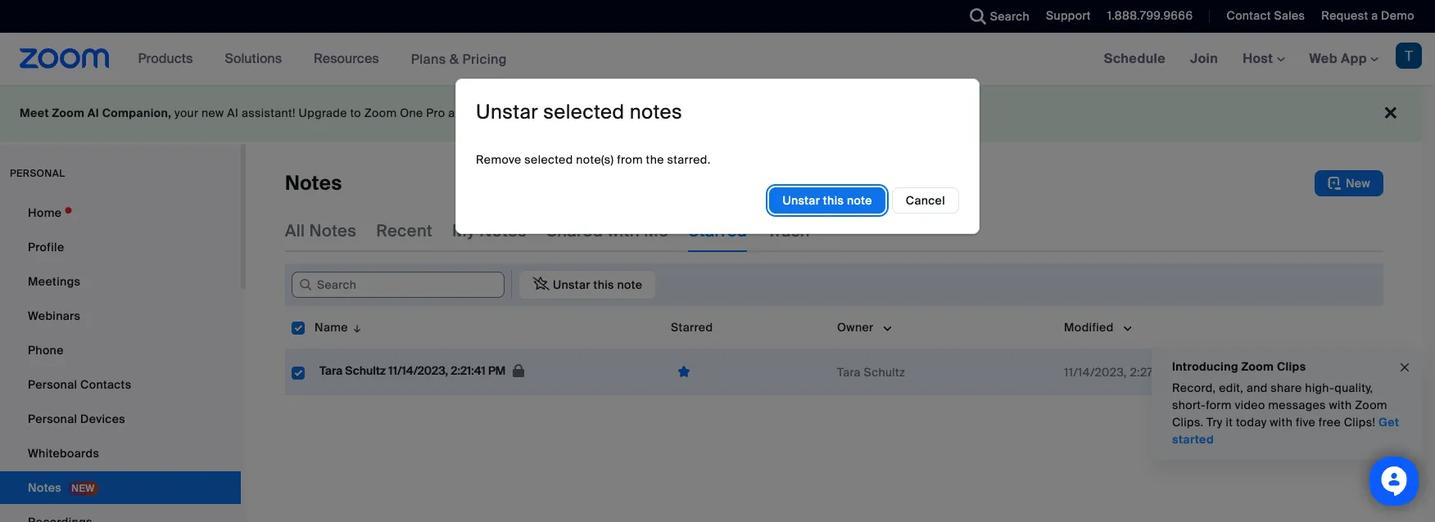Task type: describe. For each thing, give the bounding box(es) containing it.
meet
[[20, 106, 49, 120]]

1.888.799.9666
[[1108, 8, 1194, 23]]

form
[[1206, 398, 1232, 413]]

demo
[[1382, 8, 1415, 23]]

my
[[452, 220, 476, 242]]

application containing name
[[285, 307, 1396, 408]]

note
[[847, 193, 873, 208]]

cancel button
[[892, 187, 960, 214]]

from
[[617, 152, 643, 167]]

tara for tara schultz
[[838, 365, 861, 380]]

banner containing schedule
[[0, 33, 1436, 86]]

share
[[1271, 381, 1303, 396]]

contacts
[[80, 378, 131, 393]]

personal contacts
[[28, 378, 131, 393]]

pricing
[[463, 50, 507, 68]]

Search text field
[[292, 272, 505, 298]]

all notes
[[285, 220, 357, 242]]

this
[[824, 193, 844, 208]]

starred inside application
[[671, 320, 713, 335]]

my notes
[[452, 220, 527, 242]]

tara for tara schultz 11/14/2023, 2:21:41 pm
[[320, 364, 343, 379]]

clips.
[[1173, 416, 1204, 430]]

request
[[1322, 8, 1369, 23]]

schedule link
[[1092, 33, 1179, 85]]

get
[[473, 106, 491, 120]]

2 horizontal spatial with
[[1330, 398, 1353, 413]]

home
[[28, 206, 62, 220]]

access
[[494, 106, 534, 120]]

get started
[[1173, 416, 1400, 447]]

and inside record, edit, and share high-quality, short-form video messages with zoom clips. try it today with five free clips!
[[1247, 381, 1268, 396]]

high-
[[1306, 381, 1335, 396]]

remove  selected note(s) from the starred.
[[476, 152, 711, 167]]

contact sales link up join
[[1215, 0, 1310, 33]]

2 horizontal spatial tara
[[1212, 365, 1236, 380]]

try
[[1207, 416, 1223, 430]]

quality,
[[1335, 381, 1374, 396]]

request a demo
[[1322, 8, 1415, 23]]

modified
[[1065, 320, 1114, 335]]

short-
[[1173, 398, 1206, 413]]

personal
[[10, 167, 65, 180]]

sales
[[1275, 8, 1306, 23]]

3 ai from the left
[[551, 106, 563, 120]]

shared with me
[[547, 220, 669, 242]]

all
[[285, 220, 305, 242]]

profile link
[[0, 231, 241, 264]]

get
[[1379, 416, 1400, 430]]

tabs of all notes page tab list
[[285, 210, 810, 252]]

new
[[202, 106, 224, 120]]

cancel
[[906, 193, 946, 208]]

new
[[1346, 176, 1371, 191]]

arrow down image
[[348, 318, 363, 338]]

starred inside tabs of all notes page tab list
[[689, 220, 748, 242]]

11/14/2023, inside button
[[389, 364, 448, 379]]

companion
[[566, 106, 630, 120]]

starred.
[[668, 152, 711, 167]]

companion,
[[102, 106, 172, 120]]

your
[[175, 106, 199, 120]]

upgrade
[[299, 106, 347, 120]]

tara schultz 11/14/2023, 2:21:41 pm
[[320, 364, 509, 379]]

me
[[644, 220, 669, 242]]

personal contacts link
[[0, 369, 241, 402]]

pro
[[426, 106, 445, 120]]

plans
[[411, 50, 446, 68]]

clips
[[1278, 360, 1307, 375]]

remove
[[476, 152, 522, 167]]

unstar for unstar selected notes
[[476, 99, 539, 124]]

zoom logo image
[[20, 48, 109, 69]]

meet zoom ai companion, your new ai assistant! upgrade to zoom one pro and get access to ai companion at no additional cost.
[[20, 106, 754, 120]]

notes for my
[[480, 220, 527, 242]]

trash
[[767, 220, 810, 242]]

2:27:04
[[1130, 365, 1172, 380]]

1 horizontal spatial pm
[[1175, 365, 1194, 380]]

whiteboards link
[[0, 438, 241, 470]]

one
[[400, 106, 423, 120]]

clips!
[[1345, 416, 1376, 430]]

cost.
[[723, 106, 751, 120]]

close image
[[1399, 359, 1412, 377]]

contact
[[1227, 8, 1272, 23]]

profile
[[28, 240, 64, 255]]

zoom left the clips in the bottom right of the page
[[1242, 360, 1275, 375]]

messages
[[1269, 398, 1327, 413]]

home link
[[0, 197, 241, 229]]

contact sales
[[1227, 8, 1306, 23]]



Task type: vqa. For each thing, say whether or not it's contained in the screenshot.
Edit user photo
no



Task type: locate. For each thing, give the bounding box(es) containing it.
banner
[[0, 33, 1436, 86]]

1 vertical spatial unstar
[[783, 193, 820, 208]]

and inside meet zoom ai companion, footer
[[448, 106, 469, 120]]

selected for remove
[[525, 152, 573, 167]]

unstar this note button
[[770, 187, 886, 214]]

five
[[1296, 416, 1316, 430]]

tara down owner
[[838, 365, 861, 380]]

2 horizontal spatial ai
[[551, 106, 563, 120]]

0 vertical spatial unstar
[[476, 99, 539, 124]]

get started link
[[1173, 416, 1400, 447]]

ai right new
[[227, 106, 239, 120]]

ai left "companion,"
[[88, 106, 99, 120]]

product information navigation
[[126, 33, 520, 86]]

application
[[511, 270, 657, 300], [285, 307, 1396, 408], [671, 360, 824, 385]]

shared
[[547, 220, 603, 242]]

pm
[[488, 364, 506, 379], [1175, 365, 1194, 380]]

no
[[647, 106, 661, 120]]

11/14/2023, 2:27:04 pm by tara schultz
[[1065, 365, 1281, 380]]

request a demo link
[[1310, 0, 1436, 33], [1322, 8, 1415, 23]]

0 horizontal spatial tara
[[320, 364, 343, 379]]

0 horizontal spatial schultz
[[345, 364, 386, 379]]

selected left note(s)
[[525, 152, 573, 167]]

unstar this note
[[783, 193, 873, 208]]

0 vertical spatial selected
[[544, 99, 625, 124]]

support
[[1047, 8, 1091, 23]]

meetings
[[28, 275, 81, 289]]

1 horizontal spatial with
[[1271, 416, 1293, 430]]

1 vertical spatial selected
[[525, 152, 573, 167]]

0 horizontal spatial 11/14/2023,
[[389, 364, 448, 379]]

meetings link
[[0, 266, 241, 298]]

schultz down arrow down icon
[[345, 364, 386, 379]]

1 horizontal spatial 11/14/2023,
[[1065, 365, 1127, 380]]

personal down 'phone'
[[28, 378, 77, 393]]

2 personal from the top
[[28, 412, 77, 427]]

zoom up clips!
[[1356, 398, 1388, 413]]

owner
[[838, 320, 874, 335]]

1 horizontal spatial unstar
[[783, 193, 820, 208]]

zoom inside record, edit, and share high-quality, short-form video messages with zoom clips. try it today with five free clips!
[[1356, 398, 1388, 413]]

notes for all
[[309, 220, 357, 242]]

record, edit, and share high-quality, short-form video messages with zoom clips. try it today with five free clips!
[[1173, 381, 1388, 430]]

new button
[[1315, 170, 1384, 197]]

1 ai from the left
[[88, 106, 99, 120]]

personal up whiteboards at the bottom of page
[[28, 412, 77, 427]]

11/14/2023, down modified on the bottom right of the page
[[1065, 365, 1127, 380]]

personal for personal contacts
[[28, 378, 77, 393]]

plans & pricing link
[[411, 50, 507, 68], [411, 50, 507, 68]]

notes
[[630, 99, 683, 124]]

11/14/2023, left 2:21:41
[[389, 364, 448, 379]]

pm left by on the right of the page
[[1175, 365, 1194, 380]]

selected up remove  selected note(s) from the starred.
[[544, 99, 625, 124]]

personal devices
[[28, 412, 125, 427]]

0 horizontal spatial and
[[448, 106, 469, 120]]

1 horizontal spatial ai
[[227, 106, 239, 120]]

1.888.799.9666 button
[[1096, 0, 1198, 33], [1108, 8, 1194, 23]]

2 horizontal spatial schultz
[[1239, 365, 1281, 380]]

ai left the companion
[[551, 106, 563, 120]]

1 vertical spatial and
[[1247, 381, 1268, 396]]

0 horizontal spatial with
[[608, 220, 640, 242]]

contact sales link up meetings navigation
[[1227, 8, 1306, 23]]

unstar
[[476, 99, 539, 124], [783, 193, 820, 208]]

notes up all notes
[[285, 170, 342, 196]]

meetings navigation
[[1092, 33, 1436, 86]]

notes right my
[[480, 220, 527, 242]]

schultz down owner
[[864, 365, 906, 380]]

1 vertical spatial starred
[[671, 320, 713, 335]]

assistant!
[[242, 106, 296, 120]]

schultz up share
[[1239, 365, 1281, 380]]

2 vertical spatial with
[[1271, 416, 1293, 430]]

recent
[[376, 220, 433, 242]]

1 personal from the top
[[28, 378, 77, 393]]

0 horizontal spatial pm
[[488, 364, 506, 379]]

1 horizontal spatial and
[[1247, 381, 1268, 396]]

phone
[[28, 343, 64, 358]]

2 ai from the left
[[227, 106, 239, 120]]

schedule
[[1104, 50, 1166, 67]]

to right access
[[537, 106, 548, 120]]

selected for unstar
[[544, 99, 625, 124]]

zoom right meet
[[52, 106, 85, 120]]

tara
[[320, 364, 343, 379], [838, 365, 861, 380], [1212, 365, 1236, 380]]

with left me
[[608, 220, 640, 242]]

join
[[1191, 50, 1219, 67]]

and up the video
[[1247, 381, 1268, 396]]

name
[[315, 320, 348, 335]]

selected
[[544, 99, 625, 124], [525, 152, 573, 167]]

tara inside tara schultz 11/14/2023, 2:21:41 pm button
[[320, 364, 343, 379]]

personal menu menu
[[0, 197, 241, 523]]

support link
[[1034, 0, 1096, 33], [1047, 8, 1091, 23]]

with inside tabs of all notes page tab list
[[608, 220, 640, 242]]

0 vertical spatial with
[[608, 220, 640, 242]]

personal devices link
[[0, 403, 241, 436]]

schultz
[[345, 364, 386, 379], [864, 365, 906, 380], [1239, 365, 1281, 380]]

ai
[[88, 106, 99, 120], [227, 106, 239, 120], [551, 106, 563, 120]]

notes right all in the left top of the page
[[309, 220, 357, 242]]

1 horizontal spatial schultz
[[864, 365, 906, 380]]

tara schultz
[[838, 365, 906, 380]]

meet zoom ai companion, footer
[[0, 85, 1424, 142]]

1 vertical spatial personal
[[28, 412, 77, 427]]

unstar for unstar this note
[[783, 193, 820, 208]]

with down messages
[[1271, 416, 1293, 430]]

introducing
[[1173, 360, 1239, 375]]

personal for personal devices
[[28, 412, 77, 427]]

plans & pricing
[[411, 50, 507, 68]]

pm inside button
[[488, 364, 506, 379]]

webinars
[[28, 309, 80, 324]]

0 vertical spatial personal
[[28, 378, 77, 393]]

2:21:41
[[451, 364, 486, 379]]

1 vertical spatial with
[[1330, 398, 1353, 413]]

and
[[448, 106, 469, 120], [1247, 381, 1268, 396]]

1 to from the left
[[350, 106, 361, 120]]

0 vertical spatial and
[[448, 106, 469, 120]]

0 horizontal spatial unstar
[[476, 99, 539, 124]]

devices
[[80, 412, 125, 427]]

unstar inside unstar this note button
[[783, 193, 820, 208]]

schultz for tara schultz 11/14/2023, 2:21:41 pm
[[345, 364, 386, 379]]

pm right 2:21:41
[[488, 364, 506, 379]]

note(s)
[[576, 152, 614, 167]]

at
[[633, 106, 644, 120]]

1 horizontal spatial tara
[[838, 365, 861, 380]]

phone link
[[0, 334, 241, 367]]

schultz inside button
[[345, 364, 386, 379]]

and left get
[[448, 106, 469, 120]]

unstar up remove
[[476, 99, 539, 124]]

with up the free
[[1330, 398, 1353, 413]]

0 horizontal spatial ai
[[88, 106, 99, 120]]

record,
[[1173, 381, 1217, 396]]

introducing zoom clips
[[1173, 360, 1307, 375]]

zoom left the one at the top left of the page
[[364, 106, 397, 120]]

to right upgrade
[[350, 106, 361, 120]]

webinars link
[[0, 300, 241, 333]]

the
[[646, 152, 664, 167]]

2 to from the left
[[537, 106, 548, 120]]

1 horizontal spatial to
[[537, 106, 548, 120]]

today
[[1237, 416, 1268, 430]]

whiteboards
[[28, 447, 99, 461]]

unstar left this
[[783, 193, 820, 208]]

0 vertical spatial starred
[[689, 220, 748, 242]]

&
[[450, 50, 459, 68]]

tara schultz 11/14/2023, 2:21:41 pm button
[[315, 361, 530, 384]]

video
[[1235, 398, 1266, 413]]

additional
[[665, 106, 720, 120]]

schultz for tara schultz
[[864, 365, 906, 380]]

contact sales link
[[1215, 0, 1310, 33], [1227, 8, 1306, 23]]

it
[[1226, 416, 1234, 430]]

tara down name
[[320, 364, 343, 379]]

a
[[1372, 8, 1379, 23]]

free
[[1319, 416, 1342, 430]]

unstar selected notes
[[476, 99, 683, 124]]

join link
[[1179, 33, 1231, 85]]

tara up edit,
[[1212, 365, 1236, 380]]

0 horizontal spatial to
[[350, 106, 361, 120]]

unstar selected notes dialog
[[456, 78, 980, 234]]

edit,
[[1220, 381, 1244, 396]]



